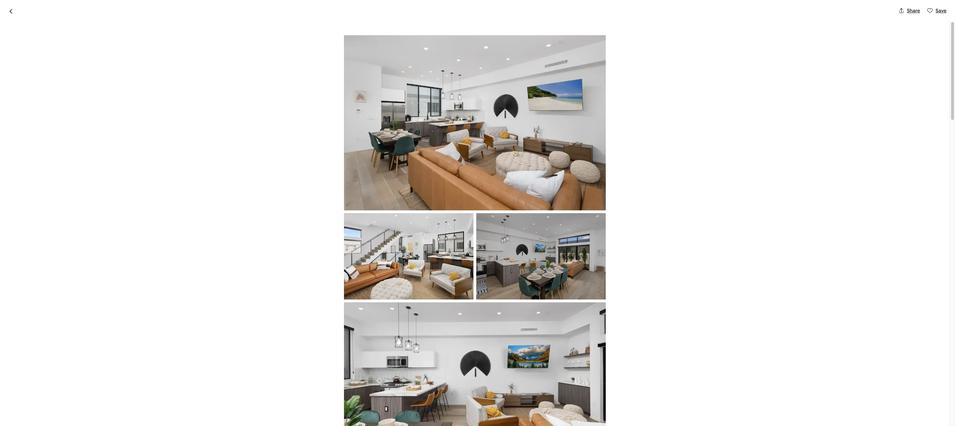Task type: describe. For each thing, give the bounding box(es) containing it.
december
[[366, 364, 394, 371]]

2
[[469, 396, 472, 403]]

entire home hosted by zahra 3 beds · 3.5 baths
[[277, 276, 383, 295]]

airbnb service fee button
[[550, 411, 597, 418]]

the down patio
[[451, 413, 460, 420]]

is for zahra
[[317, 340, 321, 347]]

cleaning
[[550, 398, 573, 405]]

hollywood inside this is a truly unique, luxurious, and modern home that consists of 4 levels. 2 bedrooms and bathrooms are on the 3rd, and the master on the 4th with a patio that has an outstanding view of the hollywood sign. the property is situated in the heart of los angeles, close to many popular tourist attractions and entertainment venues, making
[[340, 413, 368, 420]]

venues,
[[457, 421, 477, 427]]

patio
[[442, 404, 456, 412]]

1 on from the left
[[328, 404, 334, 412]]

airbnb
[[550, 411, 567, 418]]

experienced,
[[335, 349, 365, 355]]

nights
[[571, 385, 587, 393]]

modern hollywood charm superhost · west hollywood, california, united states
[[277, 36, 459, 59]]

truly
[[299, 396, 310, 403]]

18
[[395, 364, 401, 371]]

$311 x 5 nights
[[550, 385, 587, 393]]

cancellation
[[313, 364, 345, 371]]

a for superhost
[[322, 340, 325, 347]]

before
[[346, 364, 364, 371]]

5
[[567, 385, 570, 393]]

you won't be charged yet
[[578, 371, 636, 377]]

a for truly
[[294, 396, 297, 403]]

home inside "entire home hosted by zahra 3 beds · 3.5 baths"
[[301, 276, 321, 286]]

share button
[[896, 5, 923, 17]]

yet
[[628, 371, 636, 377]]

this
[[277, 396, 288, 403]]

0 vertical spatial in
[[335, 325, 339, 331]]

outstanding
[[277, 413, 309, 420]]

be
[[601, 371, 607, 377]]

west hollywood, california, united states button
[[363, 50, 459, 59]]

this is a truly unique, luxurious, and modern home that consists of 4 levels. 2 bedrooms and bathrooms are on the 3rd, and the master on the 4th with a patio that has an outstanding view of the hollywood sign. the property is situated in the heart of los angeles, close to many popular tourist attractions and entertainment venues, making 
[[277, 396, 505, 427]]

the
[[382, 413, 392, 420]]

$311 night
[[550, 285, 581, 295]]

are inside zahra is a superhost superhosts are experienced, highly rated hosts.
[[327, 349, 334, 355]]

unique,
[[312, 396, 331, 403]]

modern
[[368, 396, 389, 403]]

sign.
[[369, 413, 381, 420]]

angeles,
[[277, 421, 300, 427]]

yourself
[[316, 325, 334, 331]]

the up sign.
[[368, 404, 377, 412]]

are inside this is a truly unique, luxurious, and modern home that consists of 4 levels. 2 bedrooms and bathrooms are on the 3rd, and the master on the 4th with a patio that has an outstanding view of the hollywood sign. the property is situated in the heart of los angeles, close to many popular tourist attractions and entertainment venues, making
[[318, 404, 327, 412]]

4th
[[415, 404, 424, 412]]

service
[[569, 411, 587, 418]]

· inside "entire home hosted by zahra 3 beds · 3.5 baths"
[[357, 288, 358, 295]]

cleaning fee
[[550, 398, 582, 405]]

3
[[338, 288, 341, 295]]

attractions
[[378, 421, 406, 427]]

zahra
[[300, 340, 315, 347]]

2 horizontal spatial a
[[438, 404, 441, 412]]

· inside modern hollywood charm superhost · west hollywood, california, united states
[[358, 51, 360, 59]]

close
[[301, 421, 315, 427]]

you
[[578, 371, 586, 377]]

baths
[[368, 288, 383, 295]]

and left modern
[[357, 396, 367, 403]]

check yourself in with the smartlock.
[[300, 325, 384, 331]]

entire
[[277, 276, 299, 286]]

states
[[445, 51, 459, 58]]

3.5
[[359, 288, 367, 295]]

1 horizontal spatial of
[[441, 396, 446, 403]]

many
[[323, 421, 337, 427]]

0 horizontal spatial of
[[323, 413, 329, 420]]

1/17/2024
[[554, 312, 576, 318]]

entertainment
[[419, 421, 456, 427]]

charm
[[361, 36, 391, 48]]

smartlock.
[[360, 325, 384, 331]]

by zahra
[[350, 276, 382, 286]]

has
[[469, 404, 478, 412]]

with inside this is a truly unique, luxurious, and modern home that consists of 4 levels. 2 bedrooms and bathrooms are on the 3rd, and the master on the 4th with a patio that has an outstanding view of the hollywood sign. the property is situated in the heart of los angeles, close to many popular tourist attractions and entertainment venues, making
[[425, 404, 437, 412]]

making
[[478, 421, 498, 427]]

hollywood inside modern hollywood charm superhost · west hollywood, california, united states
[[313, 36, 359, 48]]

x
[[562, 385, 565, 393]]

beds
[[343, 288, 356, 295]]

$311 for $311 x 5 nights
[[550, 385, 561, 393]]

bedrooms
[[473, 396, 500, 403]]

and right the 3rd,
[[357, 404, 367, 412]]



Task type: vqa. For each thing, say whether or not it's contained in the screenshot.
'Saved' to the left
no



Task type: locate. For each thing, give the bounding box(es) containing it.
is down 4th
[[418, 413, 422, 420]]

0 vertical spatial fee
[[574, 398, 582, 405]]

0 vertical spatial a
[[322, 340, 325, 347]]

0 vertical spatial ·
[[358, 51, 360, 59]]

0 vertical spatial hollywood
[[313, 36, 359, 48]]

0 vertical spatial is
[[317, 340, 321, 347]]

popular
[[338, 421, 358, 427]]

reserve button
[[550, 348, 664, 365]]

view
[[310, 413, 322, 420]]

1 vertical spatial home
[[390, 396, 405, 403]]

1 horizontal spatial with
[[425, 404, 437, 412]]

won't
[[587, 371, 600, 377]]

superhost for a
[[326, 340, 354, 347]]

a
[[322, 340, 325, 347], [294, 396, 297, 403], [438, 404, 441, 412]]

listing image 4 image
[[344, 303, 606, 427], [344, 303, 606, 427]]

free cancellation before december 18
[[300, 364, 401, 371]]

0 horizontal spatial fee
[[574, 398, 582, 405]]

is
[[317, 340, 321, 347], [289, 396, 293, 403], [418, 413, 422, 420]]

home right the entire at the bottom
[[301, 276, 321, 286]]

superhost inside modern hollywood charm superhost · west hollywood, california, united states
[[332, 51, 356, 58]]

1 horizontal spatial on
[[398, 404, 404, 412]]

3rd,
[[346, 404, 356, 412]]

in right yourself
[[335, 325, 339, 331]]

of left 4
[[441, 396, 446, 403]]

0 vertical spatial home
[[301, 276, 321, 286]]

$311 for $311 night
[[550, 285, 566, 295]]

1 vertical spatial is
[[289, 396, 293, 403]]

0 horizontal spatial ·
[[357, 288, 358, 295]]

2 vertical spatial a
[[438, 404, 441, 412]]

hosted
[[323, 276, 349, 286]]

and
[[357, 396, 367, 403], [277, 404, 287, 412], [357, 404, 367, 412], [408, 421, 417, 427]]

0 vertical spatial are
[[327, 349, 334, 355]]

1/17/2024 button
[[550, 303, 664, 323]]

in inside this is a truly unique, luxurious, and modern home that consists of 4 levels. 2 bedrooms and bathrooms are on the 3rd, and the master on the 4th with a patio that has an outstanding view of the hollywood sign. the property is situated in the heart of los angeles, close to many popular tourist attractions and entertainment venues, making
[[445, 413, 450, 420]]

1 horizontal spatial that
[[457, 404, 468, 412]]

living room on the second floor image
[[344, 35, 606, 211], [344, 35, 606, 211], [277, 67, 475, 265]]

0 horizontal spatial a
[[294, 396, 297, 403]]

save button
[[925, 5, 950, 17]]

1 horizontal spatial ·
[[358, 51, 360, 59]]

$311 left night
[[550, 285, 566, 295]]

1 horizontal spatial home
[[390, 396, 405, 403]]

0 horizontal spatial on
[[328, 404, 334, 412]]

cleaning fee button
[[550, 398, 582, 405]]

is right this in the bottom left of the page
[[289, 396, 293, 403]]

that
[[407, 396, 417, 403], [457, 404, 468, 412]]

an
[[479, 404, 485, 412]]

a up 'superhosts'
[[322, 340, 325, 347]]

0 vertical spatial that
[[407, 396, 417, 403]]

1 horizontal spatial in
[[445, 413, 450, 420]]

california,
[[403, 51, 427, 58]]

superhost for charm
[[332, 51, 356, 58]]

free
[[300, 364, 312, 371]]

hollywood
[[313, 36, 359, 48], [340, 413, 368, 420]]

that up 4th
[[407, 396, 417, 403]]

2 on from the left
[[398, 404, 404, 412]]

night
[[567, 287, 581, 294]]

dialog
[[0, 0, 956, 427]]

$311 left x
[[550, 385, 561, 393]]

a left truly
[[294, 396, 297, 403]]

· left 3.5
[[357, 288, 358, 295]]

bathrooms
[[288, 404, 317, 412]]

master
[[378, 404, 396, 412]]

reserve
[[596, 353, 617, 360]]

consists
[[419, 396, 440, 403]]

zahra is a superhost. learn more about zahra. image
[[488, 276, 508, 296], [488, 276, 508, 296]]

1 vertical spatial hollywood
[[340, 413, 368, 420]]

the up property
[[405, 404, 414, 412]]

1 $311 from the top
[[550, 285, 566, 295]]

with right yourself
[[340, 325, 350, 331]]

and down property
[[408, 421, 417, 427]]

$311 x 5 nights button
[[550, 385, 587, 393]]

property
[[393, 413, 417, 420]]

the
[[351, 325, 359, 331], [336, 404, 344, 412], [368, 404, 377, 412], [405, 404, 414, 412], [330, 413, 339, 420], [451, 413, 460, 420]]

is inside zahra is a superhost superhosts are experienced, highly rated hosts.
[[317, 340, 321, 347]]

superhost inside zahra is a superhost superhosts are experienced, highly rated hosts.
[[326, 340, 354, 347]]

2 $311 from the top
[[550, 385, 561, 393]]

with down consists
[[425, 404, 437, 412]]

0 vertical spatial with
[[340, 325, 350, 331]]

0 horizontal spatial is
[[289, 396, 293, 403]]

1 vertical spatial $311
[[550, 385, 561, 393]]

4
[[448, 396, 451, 403]]

airbnb service fee
[[550, 411, 597, 418]]

· left west
[[358, 51, 360, 59]]

dialog containing share
[[0, 0, 956, 427]]

0 horizontal spatial in
[[335, 325, 339, 331]]

open living area with gourmet kitchen on the second floor image
[[478, 67, 574, 166], [344, 213, 474, 300], [344, 213, 474, 300]]

that down levels.
[[457, 404, 468, 412]]

1 vertical spatial in
[[445, 413, 450, 420]]

is for this
[[289, 396, 293, 403]]

fee
[[574, 398, 582, 405], [588, 411, 597, 418]]

highly
[[366, 349, 379, 355]]

superhost
[[332, 51, 356, 58], [326, 340, 354, 347]]

superhost up experienced, at bottom left
[[326, 340, 354, 347]]

home up master
[[390, 396, 405, 403]]

in
[[335, 325, 339, 331], [445, 413, 450, 420]]

·
[[358, 51, 360, 59], [357, 288, 358, 295]]

save
[[936, 7, 947, 14]]

1 vertical spatial ·
[[357, 288, 358, 295]]

with
[[340, 325, 350, 331], [425, 404, 437, 412]]

heart
[[461, 413, 475, 420]]

fee right service at the right of the page
[[588, 411, 597, 418]]

superhost left west
[[332, 51, 356, 58]]

home inside this is a truly unique, luxurious, and modern home that consists of 4 levels. 2 bedrooms and bathrooms are on the 3rd, and the master on the 4th with a patio that has an outstanding view of the hollywood sign. the property is situated in the heart of los angeles, close to many popular tourist attractions and entertainment venues, making
[[390, 396, 405, 403]]

1 vertical spatial with
[[425, 404, 437, 412]]

1 vertical spatial are
[[318, 404, 327, 412]]

the living room is on the second floor, right above a privtetwo car garage. image
[[577, 169, 673, 265]]

fee up service at the right of the page
[[574, 398, 582, 405]]

open living area with gourmet kitchen image
[[478, 169, 574, 265], [477, 213, 606, 300], [477, 213, 606, 300]]

check
[[300, 325, 315, 331]]

2 horizontal spatial of
[[476, 413, 482, 420]]

hollywood,
[[376, 51, 402, 58]]

1 vertical spatial fee
[[588, 411, 597, 418]]

charged
[[608, 371, 627, 377]]

los
[[483, 413, 492, 420]]

$311
[[550, 285, 566, 295], [550, 385, 561, 393]]

and down this in the bottom left of the page
[[277, 404, 287, 412]]

zahra is a superhost superhosts are experienced, highly rated hosts.
[[300, 340, 408, 355]]

1 horizontal spatial a
[[322, 340, 325, 347]]

0 horizontal spatial home
[[301, 276, 321, 286]]

0 vertical spatial superhost
[[332, 51, 356, 58]]

is up 'superhosts'
[[317, 340, 321, 347]]

superhosts
[[300, 349, 326, 355]]

are up cancellation
[[327, 349, 334, 355]]

of
[[441, 396, 446, 403], [323, 413, 329, 420], [476, 413, 482, 420]]

modern
[[277, 36, 311, 48]]

share
[[908, 7, 921, 14]]

2 horizontal spatial is
[[418, 413, 422, 420]]

1 vertical spatial superhost
[[326, 340, 354, 347]]

luxurious,
[[332, 396, 356, 403]]

0 vertical spatial $311
[[550, 285, 566, 295]]

on up property
[[398, 404, 404, 412]]

to
[[316, 421, 321, 427]]

levels.
[[452, 396, 468, 403]]

on down unique,
[[328, 404, 334, 412]]

rated
[[380, 349, 393, 355]]

0 horizontal spatial that
[[407, 396, 417, 403]]

modern hollywood charm image 4 image
[[577, 67, 673, 166]]

united
[[428, 51, 444, 58]]

on
[[328, 404, 334, 412], [398, 404, 404, 412]]

2 vertical spatial is
[[418, 413, 422, 420]]

1 horizontal spatial fee
[[588, 411, 597, 418]]

west
[[363, 51, 375, 58]]

1 vertical spatial that
[[457, 404, 468, 412]]

a left patio
[[438, 404, 441, 412]]

1 horizontal spatial is
[[317, 340, 321, 347]]

of left los
[[476, 413, 482, 420]]

0 horizontal spatial with
[[340, 325, 350, 331]]

the down luxurious,
[[336, 404, 344, 412]]

are down unique,
[[318, 404, 327, 412]]

situated
[[423, 413, 444, 420]]

of up many
[[323, 413, 329, 420]]

the left 'smartlock.'
[[351, 325, 359, 331]]

in down patio
[[445, 413, 450, 420]]

1 vertical spatial a
[[294, 396, 297, 403]]

hosts.
[[394, 349, 408, 355]]

the up many
[[330, 413, 339, 420]]

None search field
[[413, 6, 537, 23]]

tourist
[[359, 421, 377, 427]]

a inside zahra is a superhost superhosts are experienced, highly rated hosts.
[[322, 340, 325, 347]]



